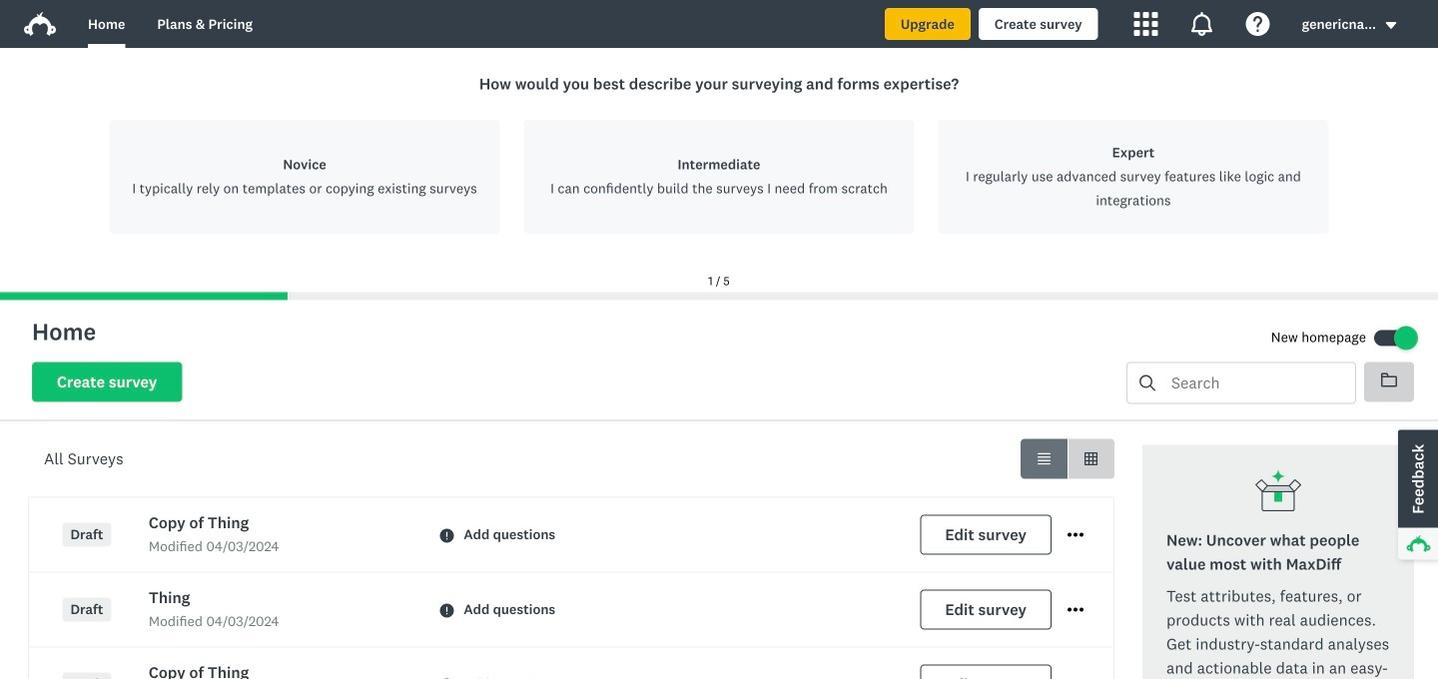 Task type: describe. For each thing, give the bounding box(es) containing it.
2 brand logo image from the top
[[24, 12, 56, 36]]

open menu image for warning image
[[1068, 527, 1084, 543]]

notification center icon image
[[1190, 12, 1214, 36]]

warning image
[[440, 529, 454, 543]]

3 open menu image from the top
[[1068, 608, 1084, 612]]

open menu image
[[1068, 533, 1084, 537]]



Task type: locate. For each thing, give the bounding box(es) containing it.
dropdown arrow icon image
[[1384, 18, 1398, 32], [1386, 22, 1397, 29]]

brand logo image
[[24, 8, 56, 40], [24, 12, 56, 36]]

max diff icon image
[[1255, 469, 1303, 517]]

1 brand logo image from the top
[[24, 8, 56, 40]]

search image
[[1140, 375, 1156, 391]]

products icon image
[[1134, 12, 1158, 36], [1134, 12, 1158, 36]]

open menu image for warning icon
[[1068, 602, 1084, 618]]

group
[[1021, 439, 1115, 479]]

dialog
[[0, 48, 1438, 300]]

warning image
[[440, 604, 454, 618]]

folders image
[[1381, 372, 1397, 388]]

folders image
[[1381, 373, 1397, 387]]

1 open menu image from the top
[[1068, 527, 1084, 543]]

help icon image
[[1246, 12, 1270, 36]]

2 open menu image from the top
[[1068, 602, 1084, 618]]

search image
[[1140, 375, 1156, 391]]

open menu image
[[1068, 527, 1084, 543], [1068, 602, 1084, 618], [1068, 608, 1084, 612]]

Search text field
[[1156, 363, 1356, 403]]



Task type: vqa. For each thing, say whether or not it's contained in the screenshot.
topmost Warning icon
yes



